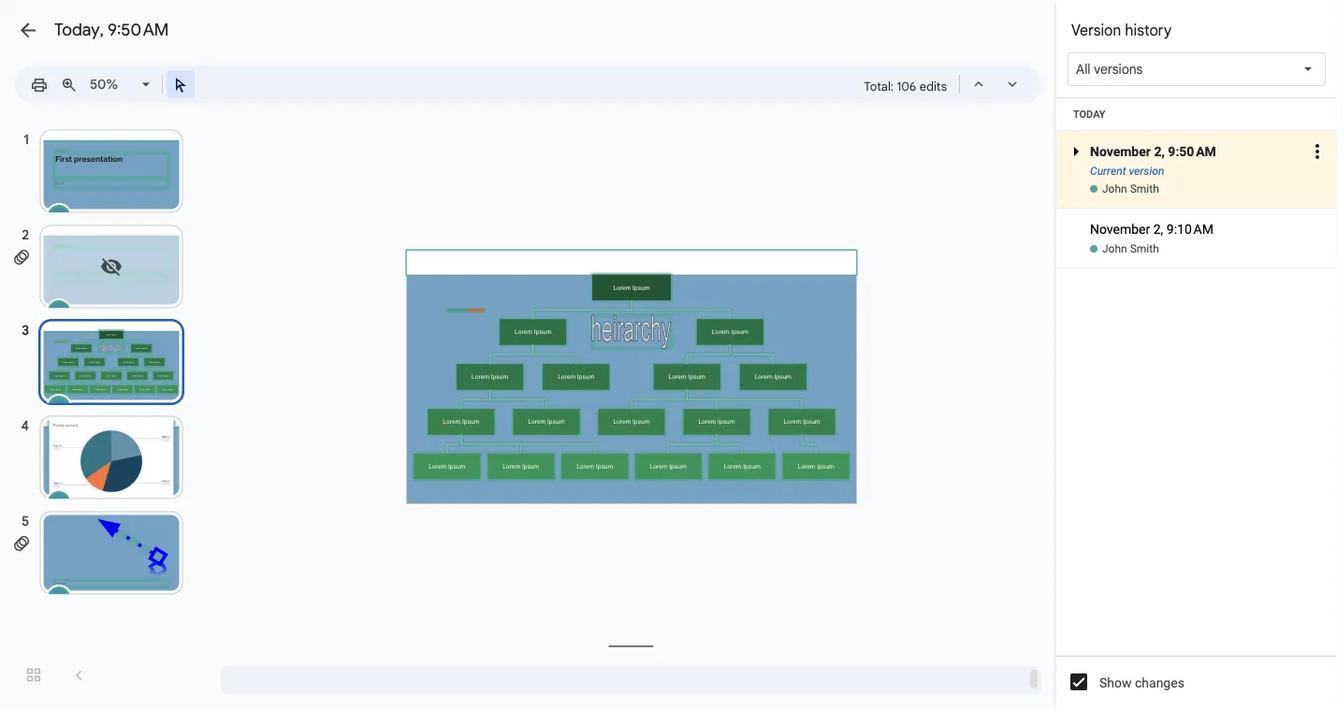 Task type: locate. For each thing, give the bounding box(es) containing it.
today, 9:50 am application
[[0, 0, 1337, 709]]

today
[[1073, 108, 1106, 120]]

1 john from the top
[[1103, 183, 1127, 196]]

version history section
[[1057, 0, 1337, 709]]

1 vertical spatial john
[[1103, 242, 1127, 256]]

smith
[[1130, 183, 1159, 196], [1130, 242, 1159, 256]]

1 smith from the top
[[1130, 183, 1159, 196]]

versions
[[1094, 61, 1143, 77]]

menu bar banner
[[0, 0, 1337, 111]]

history
[[1125, 21, 1172, 39]]

0 vertical spatial john
[[1103, 183, 1127, 196]]

9:50 am
[[108, 19, 169, 40]]

show
[[1100, 675, 1132, 691]]

Name this version text field
[[1088, 139, 1304, 164]]

106
[[897, 79, 917, 94]]

current
[[1090, 165, 1126, 178]]

main toolbar
[[22, 70, 196, 99]]

john smith
[[1103, 183, 1159, 196], [1103, 242, 1159, 256]]

today heading
[[1057, 98, 1337, 131]]

navigation
[[0, 110, 206, 709]]

row group inside today, 9:50 am application
[[1057, 98, 1337, 269]]

more actions image
[[1307, 118, 1329, 185]]

2 smith from the top
[[1130, 242, 1159, 256]]

today,
[[54, 19, 104, 40]]

row group
[[1057, 98, 1337, 269]]

0 vertical spatial smith
[[1130, 183, 1159, 196]]

version
[[1129, 165, 1165, 178]]

all versions option
[[1076, 60, 1143, 79]]

show changes
[[1100, 675, 1185, 691]]

Show changes checkbox
[[1071, 674, 1088, 691]]

total:
[[864, 79, 894, 94]]

version
[[1072, 21, 1121, 39]]

Zoom text field
[[87, 71, 139, 97]]

cell
[[1057, 209, 1337, 241]]

row group containing current version
[[1057, 98, 1337, 269]]

1 vertical spatial john smith
[[1103, 242, 1159, 256]]

1 john smith from the top
[[1103, 183, 1159, 196]]

john
[[1103, 183, 1127, 196], [1103, 242, 1127, 256]]

1 vertical spatial smith
[[1130, 242, 1159, 256]]

0 vertical spatial john smith
[[1103, 183, 1159, 196]]



Task type: describe. For each thing, give the bounding box(es) containing it.
current version
[[1090, 165, 1165, 178]]

edits
[[920, 79, 947, 94]]

Zoom field
[[84, 71, 158, 99]]

2 john from the top
[[1103, 242, 1127, 256]]

navigation inside today, 9:50 am application
[[0, 110, 206, 709]]

total: 106 edits
[[864, 79, 947, 94]]

expand detailed versions image
[[1065, 140, 1088, 208]]

mode and view toolbar
[[864, 66, 1030, 103]]

2 john smith from the top
[[1103, 242, 1159, 256]]

current version cell
[[1057, 118, 1337, 208]]

all
[[1076, 61, 1091, 77]]

all versions
[[1076, 61, 1143, 77]]

today, 9:50 am
[[54, 19, 169, 40]]

changes
[[1135, 675, 1185, 691]]

version history
[[1072, 21, 1172, 39]]

total: 106 edits heading
[[864, 75, 947, 97]]



Task type: vqa. For each thing, say whether or not it's contained in the screenshot.
Current version Cell
yes



